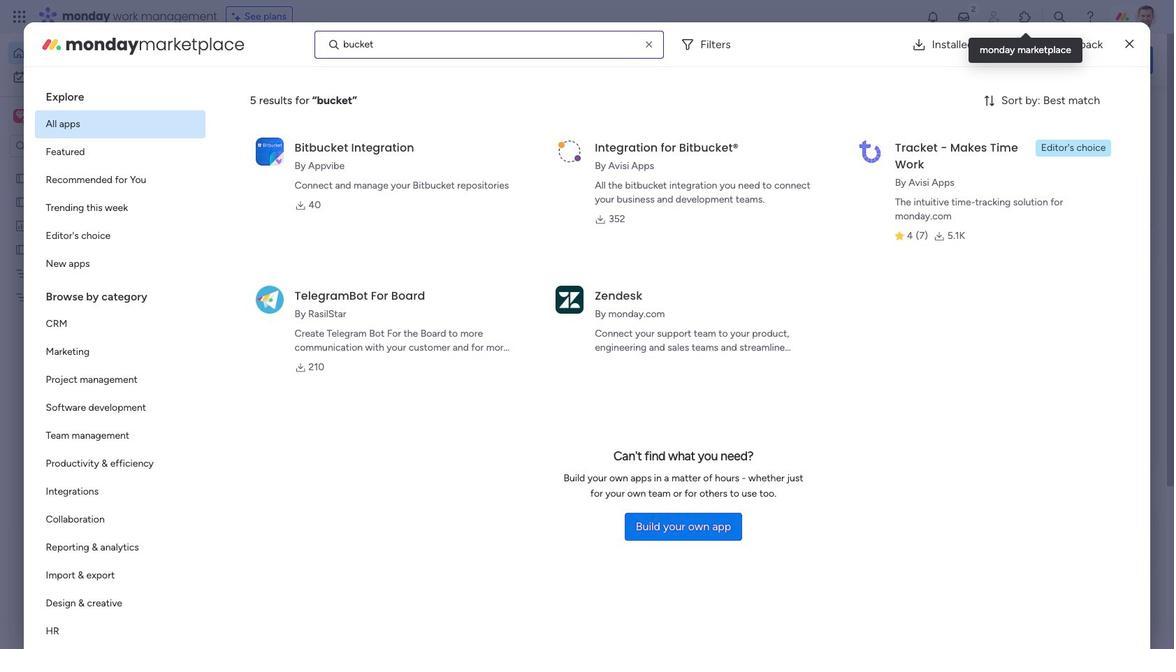 Task type: vqa. For each thing, say whether or not it's contained in the screenshot.
Menu 'icon'
no



Task type: locate. For each thing, give the bounding box(es) containing it.
quick search results list box
[[216, 131, 910, 487]]

0 vertical spatial heading
[[35, 78, 205, 110]]

0 vertical spatial public board image
[[15, 171, 28, 184]]

2 public board image from the top
[[15, 195, 28, 208]]

1 vertical spatial public board image
[[15, 195, 28, 208]]

dapulse x slim image
[[1125, 36, 1134, 53], [1132, 101, 1149, 118]]

1 vertical spatial circle o image
[[964, 203, 973, 213]]

app logo image
[[255, 137, 283, 165], [556, 137, 584, 165], [856, 137, 884, 165], [255, 286, 283, 314], [556, 286, 584, 314]]

option
[[8, 42, 170, 64], [8, 66, 170, 88], [35, 110, 205, 138], [35, 138, 205, 166], [0, 165, 178, 168], [35, 166, 205, 194], [35, 194, 205, 222], [35, 222, 205, 250], [35, 250, 205, 278], [35, 310, 205, 338], [35, 338, 205, 366], [35, 366, 205, 394], [35, 394, 205, 422], [35, 422, 205, 450], [35, 450, 205, 478], [35, 478, 205, 506], [35, 506, 205, 534], [35, 534, 205, 562], [35, 562, 205, 590], [35, 590, 205, 618], [35, 618, 205, 646]]

update feed image
[[957, 10, 971, 24]]

notifications image
[[926, 10, 940, 24]]

1 vertical spatial heading
[[35, 278, 205, 310]]

0 vertical spatial check circle image
[[964, 131, 973, 142]]

monday marketplace image
[[1018, 10, 1032, 24], [40, 33, 63, 56]]

public board image
[[15, 171, 28, 184], [15, 195, 28, 208]]

heading
[[35, 78, 205, 110], [35, 278, 205, 310]]

0 vertical spatial monday marketplace image
[[1018, 10, 1032, 24]]

0 horizontal spatial monday marketplace image
[[40, 33, 63, 56]]

1 public board image from the top
[[15, 171, 28, 184]]

1 vertical spatial check circle image
[[964, 149, 973, 160]]

workspace selection element
[[13, 108, 117, 126]]

list box
[[35, 78, 205, 649], [0, 163, 178, 497]]

v2 user feedback image
[[955, 52, 965, 68]]

0 vertical spatial circle o image
[[964, 185, 973, 195]]

circle o image
[[964, 185, 973, 195], [964, 203, 973, 213]]

check circle image
[[964, 131, 973, 142], [964, 149, 973, 160]]

0 vertical spatial dapulse x slim image
[[1125, 36, 1134, 53]]

getting started element
[[943, 509, 1153, 565]]

2 workspace image from the left
[[15, 108, 25, 124]]

workspace image
[[13, 108, 27, 124], [15, 108, 25, 124]]

Search in workspace field
[[29, 138, 117, 154]]



Task type: describe. For each thing, give the bounding box(es) containing it.
1 check circle image from the top
[[964, 131, 973, 142]]

1 workspace image from the left
[[13, 108, 27, 124]]

1 circle o image from the top
[[964, 185, 973, 195]]

2 check circle image from the top
[[964, 149, 973, 160]]

help center element
[[943, 576, 1153, 632]]

1 horizontal spatial monday marketplace image
[[1018, 10, 1032, 24]]

2 heading from the top
[[35, 278, 205, 310]]

select product image
[[13, 10, 27, 24]]

1 vertical spatial monday marketplace image
[[40, 33, 63, 56]]

search everything image
[[1052, 10, 1066, 24]]

2 circle o image from the top
[[964, 203, 973, 213]]

1 heading from the top
[[35, 78, 205, 110]]

v2 bolt switch image
[[1064, 52, 1072, 67]]

2 image
[[967, 1, 980, 16]]

terry turtle image
[[1135, 6, 1157, 28]]

help image
[[1083, 10, 1097, 24]]

1 vertical spatial dapulse x slim image
[[1132, 101, 1149, 118]]

see plans image
[[232, 9, 244, 24]]

public board image
[[15, 242, 28, 256]]

public dashboard image
[[15, 219, 28, 232]]



